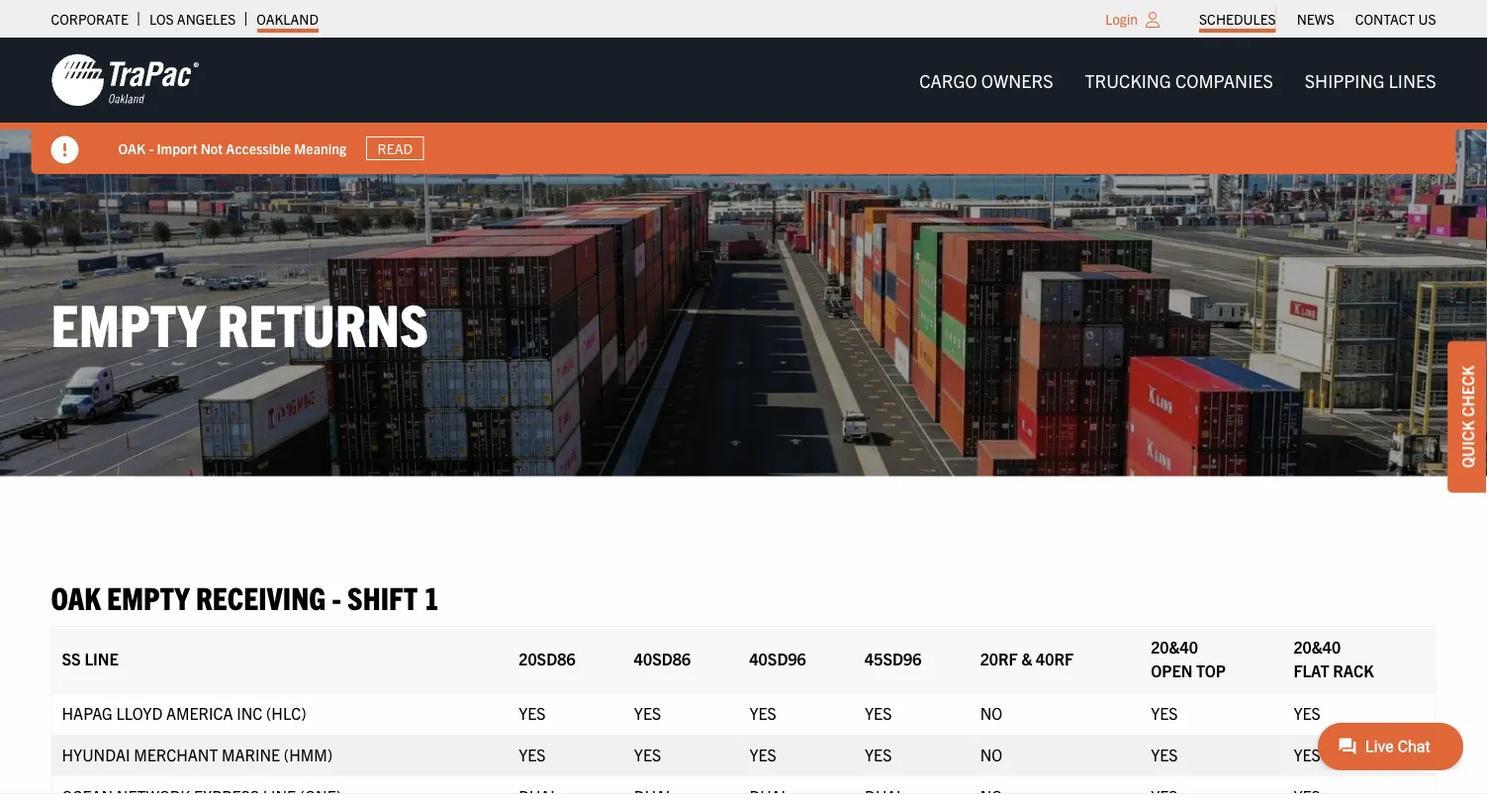 Task type: describe. For each thing, give the bounding box(es) containing it.
oakland link
[[257, 5, 319, 33]]

cargo
[[919, 69, 977, 91]]

oak for oak - import not accessible meaning
[[118, 139, 146, 157]]

marine
[[222, 745, 280, 765]]

- inside banner
[[149, 139, 154, 157]]

menu bar containing schedules
[[1189, 5, 1447, 33]]

hyundai merchant marine (hmm)
[[62, 745, 333, 765]]

merchant
[[134, 745, 218, 765]]

1 vertical spatial -
[[332, 577, 341, 616]]

contact us
[[1355, 10, 1436, 28]]

not
[[201, 139, 223, 157]]

20rf
[[980, 649, 1018, 669]]

america
[[166, 703, 233, 723]]

cargo owners link
[[904, 60, 1069, 100]]

20sd86
[[519, 649, 576, 669]]

companies
[[1176, 69, 1273, 91]]

flat
[[1294, 661, 1330, 681]]

open
[[1151, 661, 1193, 681]]

banner containing cargo owners
[[0, 38, 1487, 174]]

receiving
[[196, 577, 326, 616]]

oakland image
[[51, 52, 199, 108]]

no for hapag lloyd america inc (hlc)
[[980, 703, 1003, 723]]

trucking companies link
[[1069, 60, 1289, 100]]

hapag
[[62, 703, 113, 723]]

45sd96
[[865, 649, 922, 669]]

quick check
[[1458, 366, 1477, 468]]

hyundai
[[62, 745, 130, 765]]

ss
[[62, 649, 81, 669]]

shift
[[347, 577, 418, 616]]

us
[[1419, 10, 1436, 28]]

oak for oak empty receiving                - shift 1
[[51, 577, 101, 616]]

schedules
[[1199, 10, 1276, 28]]

quick check link
[[1448, 341, 1487, 493]]

schedules link
[[1199, 5, 1276, 33]]

40sd86
[[634, 649, 691, 669]]

login
[[1106, 10, 1138, 28]]

20&40 open top
[[1151, 637, 1226, 681]]

20rf & 40rf
[[980, 649, 1074, 669]]

read
[[378, 140, 413, 157]]

oakland
[[257, 10, 319, 28]]

solid image
[[51, 136, 79, 164]]

empty
[[51, 286, 206, 359]]

los angeles
[[149, 10, 236, 28]]

los angeles link
[[149, 5, 236, 33]]

inc
[[237, 703, 263, 723]]

20&40 for open
[[1151, 637, 1198, 657]]



Task type: vqa. For each thing, say whether or not it's contained in the screenshot.
right LFD
no



Task type: locate. For each thing, give the bounding box(es) containing it.
check
[[1458, 366, 1477, 417]]

20&40
[[1151, 637, 1198, 657], [1294, 637, 1341, 657]]

- left import
[[149, 139, 154, 157]]

1 vertical spatial menu bar
[[904, 60, 1452, 100]]

20&40 up flat
[[1294, 637, 1341, 657]]

20&40 inside 20&40 open top
[[1151, 637, 1198, 657]]

20&40 up open
[[1151, 637, 1198, 657]]

los
[[149, 10, 174, 28]]

0 vertical spatial oak
[[118, 139, 146, 157]]

menu bar containing cargo owners
[[904, 60, 1452, 100]]

no
[[980, 703, 1003, 723], [980, 745, 1003, 765]]

light image
[[1146, 12, 1160, 28]]

1 horizontal spatial oak
[[118, 139, 146, 157]]

corporate
[[51, 10, 129, 28]]

1 vertical spatial oak
[[51, 577, 101, 616]]

lloyd
[[116, 703, 163, 723]]

&
[[1022, 649, 1032, 669]]

20&40 for flat
[[1294, 637, 1341, 657]]

menu bar
[[1189, 5, 1447, 33], [904, 60, 1452, 100]]

20&40 inside 20&40 flat rack
[[1294, 637, 1341, 657]]

oak - import not accessible meaning
[[118, 139, 346, 157]]

lines
[[1389, 69, 1436, 91]]

cargo owners
[[919, 69, 1053, 91]]

1 horizontal spatial -
[[332, 577, 341, 616]]

40rf
[[1036, 649, 1074, 669]]

read link
[[366, 136, 424, 161]]

corporate link
[[51, 5, 129, 33]]

1 horizontal spatial 20&40
[[1294, 637, 1341, 657]]

1 vertical spatial no
[[980, 745, 1003, 765]]

banner
[[0, 38, 1487, 174]]

quick
[[1458, 421, 1477, 468]]

0 vertical spatial menu bar
[[1189, 5, 1447, 33]]

empty returns
[[51, 286, 429, 359]]

angeles
[[177, 10, 236, 28]]

oak empty receiving                - shift 1
[[51, 577, 439, 616]]

0 vertical spatial no
[[980, 703, 1003, 723]]

returns
[[217, 286, 429, 359]]

owners
[[981, 69, 1053, 91]]

2 20&40 from the left
[[1294, 637, 1341, 657]]

- left shift
[[332, 577, 341, 616]]

news link
[[1297, 5, 1335, 33]]

shipping lines link
[[1289, 60, 1452, 100]]

0 horizontal spatial -
[[149, 139, 154, 157]]

no for hyundai merchant marine (hmm)
[[980, 745, 1003, 765]]

menu bar up shipping
[[1189, 5, 1447, 33]]

oak up ss
[[51, 577, 101, 616]]

2 no from the top
[[980, 745, 1003, 765]]

shipping lines
[[1305, 69, 1436, 91]]

top
[[1196, 661, 1226, 681]]

rack
[[1333, 661, 1374, 681]]

0 horizontal spatial 20&40
[[1151, 637, 1198, 657]]

news
[[1297, 10, 1335, 28]]

oak
[[118, 139, 146, 157], [51, 577, 101, 616]]

0 vertical spatial -
[[149, 139, 154, 157]]

empty
[[107, 577, 190, 616]]

ss line
[[62, 649, 118, 669]]

-
[[149, 139, 154, 157], [332, 577, 341, 616]]

40sd96
[[750, 649, 806, 669]]

hapag lloyd america inc (hlc)
[[62, 703, 306, 723]]

1 20&40 from the left
[[1151, 637, 1198, 657]]

import
[[157, 139, 197, 157]]

(hlc)
[[266, 703, 306, 723]]

(hmm)
[[284, 745, 333, 765]]

1 no from the top
[[980, 703, 1003, 723]]

login link
[[1106, 10, 1138, 28]]

contact us link
[[1355, 5, 1436, 33]]

trucking
[[1085, 69, 1171, 91]]

shipping
[[1305, 69, 1385, 91]]

accessible
[[226, 139, 291, 157]]

line
[[85, 649, 118, 669]]

1
[[424, 577, 439, 616]]

yes
[[519, 703, 546, 723], [634, 703, 661, 723], [750, 703, 777, 723], [865, 703, 892, 723], [1151, 703, 1178, 723], [1294, 703, 1321, 723], [519, 745, 546, 765], [634, 745, 661, 765], [750, 745, 777, 765], [865, 745, 892, 765], [1151, 745, 1178, 765], [1294, 745, 1321, 765]]

oak left import
[[118, 139, 146, 157]]

0 horizontal spatial oak
[[51, 577, 101, 616]]

meaning
[[294, 139, 346, 157]]

trucking companies
[[1085, 69, 1273, 91]]

20&40 flat rack
[[1294, 637, 1374, 681]]

menu bar down light image
[[904, 60, 1452, 100]]

contact
[[1355, 10, 1415, 28]]



